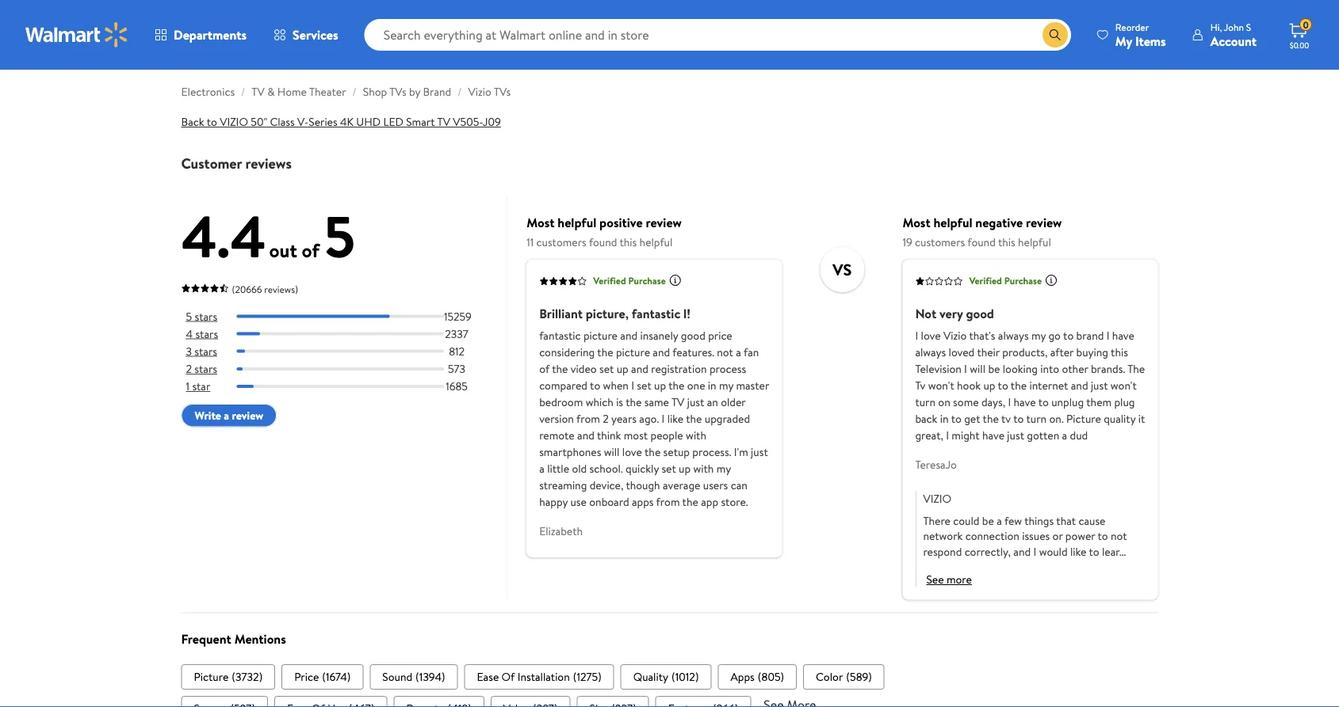Task type: locate. For each thing, give the bounding box(es) containing it.
people
[[650, 428, 683, 443]]

review for most helpful negative review
[[1026, 213, 1062, 231]]

$0.00
[[1290, 40, 1309, 50]]

a right the write
[[224, 408, 229, 424]]

review right positive at left top
[[646, 213, 682, 231]]

list item containing picture
[[181, 665, 275, 690]]

1 horizontal spatial 5
[[324, 197, 355, 276]]

not right cause
[[1111, 529, 1127, 544]]

1 vertical spatial picture
[[194, 670, 229, 685]]

2 horizontal spatial /
[[458, 84, 462, 99]]

quality (1012)
[[633, 670, 699, 685]]

see
[[926, 572, 944, 588]]

1 horizontal spatial will
[[970, 361, 985, 377]]

have
[[1112, 328, 1134, 343], [1014, 395, 1036, 410], [982, 428, 1004, 443]]

stars right 4
[[195, 326, 218, 342]]

0 horizontal spatial 2
[[186, 361, 192, 377]]

list item
[[181, 665, 275, 690], [282, 665, 363, 690], [370, 665, 458, 690], [464, 665, 614, 690], [621, 665, 712, 690], [718, 665, 797, 690], [803, 665, 884, 690], [181, 697, 268, 708], [274, 697, 387, 708], [394, 697, 484, 708], [491, 697, 570, 708], [577, 697, 649, 708], [655, 697, 751, 708], [764, 697, 816, 708]]

0 horizontal spatial found
[[589, 234, 617, 250]]

to left lear...
[[1089, 544, 1099, 560]]

0 horizontal spatial vizio
[[220, 114, 248, 130]]

0 vertical spatial love
[[921, 328, 941, 343]]

15259
[[444, 309, 472, 324]]

just down tv
[[1007, 428, 1024, 443]]

a
[[736, 345, 741, 360], [224, 408, 229, 424], [1062, 428, 1067, 443], [539, 461, 544, 477], [997, 513, 1002, 529]]

5 right out
[[324, 197, 355, 276]]

and inside vizio there could be a few things that cause network connection issues or power to not respond correctly, and i would like to lear...
[[1013, 544, 1031, 560]]

from down which
[[576, 411, 600, 427]]

fantastic up considering
[[539, 328, 581, 343]]

0 vertical spatial picture
[[583, 328, 618, 343]]

i inside vizio there could be a few things that cause network connection issues or power to not respond correctly, and i would like to lear...
[[1033, 544, 1036, 560]]

with down process.
[[693, 461, 714, 477]]

like
[[667, 411, 683, 427], [1070, 544, 1086, 560]]

cause
[[1079, 513, 1105, 529]]

1 horizontal spatial always
[[998, 328, 1029, 343]]

vizio up loved
[[943, 328, 967, 343]]

in inside not very good i love vizio that's always my go to brand i have always loved their products, after buying this television i will be looking into other brands. the tv won't hook up to the internet and just won't turn on some days, i have to unplug them plug back in to get the tv to turn on. picture quality it great, i might have just gotten a dud
[[940, 411, 949, 427]]

0 horizontal spatial fantastic
[[539, 328, 581, 343]]

list item containing apps
[[718, 665, 797, 690]]

0 horizontal spatial like
[[667, 411, 683, 427]]

review for most helpful positive review
[[646, 213, 682, 231]]

1 vertical spatial in
[[940, 411, 949, 427]]

stars for 4 stars
[[195, 326, 218, 342]]

setup
[[663, 445, 690, 460]]

0 horizontal spatial always
[[915, 345, 946, 360]]

things
[[1024, 513, 1054, 529]]

0 horizontal spatial purchase
[[628, 274, 666, 288]]

most for most helpful positive review
[[527, 213, 555, 231]]

list containing picture
[[181, 665, 1158, 690]]

helpful down the negative
[[1018, 234, 1051, 250]]

verified for fantastic
[[593, 274, 626, 288]]

progress bar
[[237, 315, 444, 318], [237, 333, 444, 336], [237, 350, 444, 353], [237, 368, 444, 371], [237, 385, 444, 388]]

brands.
[[1091, 361, 1125, 377]]

from down average
[[656, 495, 680, 510]]

my
[[1031, 328, 1046, 343], [719, 378, 733, 393], [716, 461, 731, 477]]

1 vertical spatial of
[[539, 361, 550, 377]]

features.
[[673, 345, 714, 360]]

to up which
[[590, 378, 600, 393]]

list item containing color
[[803, 665, 884, 690]]

frequent mentions
[[181, 631, 286, 648]]

tvs
[[389, 84, 406, 99], [494, 84, 511, 99]]

1 horizontal spatial of
[[539, 361, 550, 377]]

will inside not very good i love vizio that's always my go to brand i have always loved their products, after buying this television i will be looking into other brands. the tv won't hook up to the internet and just won't turn on some days, i have to unplug them plug back in to get the tv to turn on. picture quality it great, i might have just gotten a dud
[[970, 361, 985, 377]]

2 / from the left
[[352, 84, 357, 99]]

5 up 4
[[186, 309, 192, 324]]

0 horizontal spatial set
[[599, 361, 614, 377]]

5
[[324, 197, 355, 276], [186, 309, 192, 324]]

this inside most helpful positive review 11 customers found this helpful
[[620, 234, 637, 250]]

not inside vizio there could be a few things that cause network connection issues or power to not respond correctly, and i would like to lear...
[[1111, 529, 1127, 544]]

1 vertical spatial good
[[681, 328, 705, 343]]

verified purchase information image up the go
[[1045, 274, 1058, 287]]

in inside brilliant picture, fantastic l! fantastic picture and insanely good price considering the picture and features. not a fan of the video set up and registration process compared to when i set up the one in my master bedroom which is the same tv just an older version from 2 years ago. i like the upgraded remote and think most people with smartphones will love the setup process. i'm just a little old school. quickly set up with my streaming device, though average users can happy use onboard apps from the app store.
[[708, 378, 716, 393]]

tv
[[252, 84, 265, 99], [437, 114, 450, 130], [671, 395, 684, 410]]

stars
[[195, 309, 217, 324], [195, 326, 218, 342], [195, 344, 217, 359], [195, 361, 217, 377]]

customers right 11
[[536, 234, 586, 250]]

vs
[[833, 259, 852, 281]]

color
[[816, 670, 843, 685]]

like inside brilliant picture, fantastic l! fantastic picture and insanely good price considering the picture and features. not a fan of the video set up and registration process compared to when i set up the one in my master bedroom which is the same tv just an older version from 2 years ago. i like the upgraded remote and think most people with smartphones will love the setup process. i'm just a little old school. quickly set up with my streaming device, though average users can happy use onboard apps from the app store.
[[667, 411, 683, 427]]

2 vertical spatial my
[[716, 461, 731, 477]]

this up the brands.
[[1111, 345, 1128, 360]]

1 vertical spatial set
[[637, 378, 651, 393]]

1 horizontal spatial vizio
[[923, 491, 951, 507]]

3 / from the left
[[458, 84, 462, 99]]

purchase up picture,
[[628, 274, 666, 288]]

tvs up j09
[[494, 84, 511, 99]]

and down other
[[1071, 378, 1088, 393]]

vizio tvs link
[[468, 84, 511, 99]]

will
[[970, 361, 985, 377], [604, 445, 620, 460]]

1 horizontal spatial set
[[637, 378, 651, 393]]

just up them
[[1091, 378, 1108, 393]]

0 vertical spatial be
[[988, 361, 1000, 377]]

1 vertical spatial list
[[181, 697, 1158, 708]]

1 vertical spatial like
[[1070, 544, 1086, 560]]

to inside brilliant picture, fantastic l! fantastic picture and insanely good price considering the picture and features. not a fan of the video set up and registration process compared to when i set up the one in my master bedroom which is the same tv just an older version from 2 years ago. i like the upgraded remote and think most people with smartphones will love the setup process. i'm just a little old school. quickly set up with my streaming device, though average users can happy use onboard apps from the app store.
[[590, 378, 600, 393]]

0 horizontal spatial love
[[622, 445, 642, 460]]

helpful
[[558, 213, 596, 231], [934, 213, 972, 231], [639, 234, 673, 250], [1018, 234, 1051, 250]]

2 horizontal spatial set
[[662, 461, 676, 477]]

1 horizontal spatial found
[[967, 234, 996, 250]]

this down the negative
[[998, 234, 1015, 250]]

1 vertical spatial be
[[982, 513, 994, 529]]

review right the negative
[[1026, 213, 1062, 231]]

(1012)
[[671, 670, 699, 685]]

stars for 3 stars
[[195, 344, 217, 359]]

have down tv
[[982, 428, 1004, 443]]

5 stars
[[186, 309, 217, 324]]

will up hook
[[970, 361, 985, 377]]

products,
[[1002, 345, 1048, 360]]

users
[[703, 478, 728, 493]]

1 customers from the left
[[536, 234, 586, 250]]

1685
[[446, 379, 468, 394]]

get
[[964, 411, 980, 427]]

2 verified purchase information image from the left
[[1045, 274, 1058, 287]]

set down setup
[[662, 461, 676, 477]]

0 horizontal spatial will
[[604, 445, 620, 460]]

store.
[[721, 495, 748, 510]]

0 horizontal spatial verified purchase information image
[[669, 274, 682, 287]]

1 vertical spatial picture
[[616, 345, 650, 360]]

and
[[620, 328, 638, 343], [653, 345, 670, 360], [631, 361, 648, 377], [1071, 378, 1088, 393], [577, 428, 594, 443], [1013, 544, 1031, 560]]

1 horizontal spatial tv
[[437, 114, 450, 130]]

1 vertical spatial fantastic
[[539, 328, 581, 343]]

turn up back
[[915, 395, 935, 410]]

1 most from the left
[[527, 213, 555, 231]]

love down most
[[622, 445, 642, 460]]

sound (1394)
[[382, 670, 445, 685]]

apps (805)
[[731, 670, 784, 685]]

verified purchase for fantastic
[[593, 274, 666, 288]]

0 vertical spatial like
[[667, 411, 683, 427]]

found inside most helpful positive review 11 customers found this helpful
[[589, 234, 617, 250]]

vizio up "v505-"
[[468, 84, 491, 99]]

1 vertical spatial vizio
[[923, 491, 951, 507]]

2 most from the left
[[902, 213, 930, 231]]

2 stars
[[186, 361, 217, 377]]

1 list from the top
[[181, 665, 1158, 690]]

love down not
[[921, 328, 941, 343]]

tv left &
[[252, 84, 265, 99]]

1 progress bar from the top
[[237, 315, 444, 318]]

dud
[[1070, 428, 1088, 443]]

1 vertical spatial tv
[[437, 114, 450, 130]]

after
[[1050, 345, 1074, 360]]

4 progress bar from the top
[[237, 368, 444, 371]]

2 horizontal spatial review
[[1026, 213, 1062, 231]]

app
[[701, 495, 718, 510]]

not inside brilliant picture, fantastic l! fantastic picture and insanely good price considering the picture and features. not a fan of the video set up and registration process compared to when i set up the one in my master bedroom which is the same tv just an older version from 2 years ago. i like the upgraded remote and think most people with smartphones will love the setup process. i'm just a little old school. quickly set up with my streaming device, though average users can happy use onboard apps from the app store.
[[717, 345, 733, 360]]

write a review
[[195, 408, 263, 424]]

set up when
[[599, 361, 614, 377]]

of right out
[[302, 237, 319, 264]]

customers
[[536, 234, 586, 250], [915, 234, 965, 250]]

0 horizontal spatial 5
[[186, 309, 192, 324]]

0 horizontal spatial tv
[[252, 84, 265, 99]]

0 horizontal spatial most
[[527, 213, 555, 231]]

picture (3732)
[[194, 670, 263, 685]]

vizio up there
[[923, 491, 951, 507]]

1 found from the left
[[589, 234, 617, 250]]

1 horizontal spatial won't
[[1111, 378, 1137, 393]]

issues
[[1022, 529, 1050, 544]]

1 vertical spatial will
[[604, 445, 620, 460]]

1 won't from the left
[[928, 378, 954, 393]]

1 horizontal spatial customers
[[915, 234, 965, 250]]

most inside most helpful positive review 11 customers found this helpful
[[527, 213, 555, 231]]

3
[[186, 344, 192, 359]]

on.
[[1049, 411, 1064, 427]]

0 vertical spatial set
[[599, 361, 614, 377]]

1 horizontal spatial verified
[[969, 274, 1002, 288]]

and left would
[[1013, 544, 1031, 560]]

0 vertical spatial good
[[966, 305, 994, 322]]

of inside 4.4 out of 5
[[302, 237, 319, 264]]

picture up dud
[[1066, 411, 1101, 427]]

0 horizontal spatial good
[[681, 328, 705, 343]]

departments
[[174, 26, 247, 44]]

though
[[626, 478, 660, 493]]

2 purchase from the left
[[1004, 274, 1042, 288]]

1 horizontal spatial love
[[921, 328, 941, 343]]

connection
[[965, 529, 1019, 544]]

good up features.
[[681, 328, 705, 343]]

little
[[547, 461, 569, 477]]

0 horizontal spatial of
[[302, 237, 319, 264]]

a left few
[[997, 513, 1002, 529]]

2 verified purchase from the left
[[969, 274, 1042, 288]]

0 horizontal spatial customers
[[536, 234, 586, 250]]

1 verified from the left
[[593, 274, 626, 288]]

2 up think
[[603, 411, 609, 427]]

picture left (3732)
[[194, 670, 229, 685]]

old
[[572, 461, 587, 477]]

verified purchase for good
[[969, 274, 1042, 288]]

found down positive at left top
[[589, 234, 617, 250]]

0 vertical spatial tv
[[252, 84, 265, 99]]

this down positive at left top
[[620, 234, 637, 250]]

good up that's
[[966, 305, 994, 322]]

1 horizontal spatial have
[[1014, 395, 1036, 410]]

fantastic up insanely
[[632, 305, 680, 322]]

this inside most helpful negative review 19 customers found this helpful
[[998, 234, 1015, 250]]

remote
[[539, 428, 575, 443]]

my down process
[[719, 378, 733, 393]]

0 horizontal spatial /
[[241, 84, 245, 99]]

1 horizontal spatial like
[[1070, 544, 1086, 560]]

to right back
[[207, 114, 217, 130]]

1 horizontal spatial this
[[998, 234, 1015, 250]]

list item containing price
[[282, 665, 363, 690]]

walmart image
[[25, 22, 128, 48]]

1 vertical spatial with
[[693, 461, 714, 477]]

customer reviews
[[181, 153, 292, 173]]

tvs left by
[[389, 84, 406, 99]]

verified purchase up picture,
[[593, 274, 666, 288]]

1 horizontal spatial purchase
[[1004, 274, 1042, 288]]

2 horizontal spatial tv
[[671, 395, 684, 410]]

1 horizontal spatial not
[[1111, 529, 1127, 544]]

2 list from the top
[[181, 697, 1158, 708]]

picture down insanely
[[616, 345, 650, 360]]

1 horizontal spatial /
[[352, 84, 357, 99]]

to down internet
[[1038, 395, 1049, 410]]

customers for most helpful positive review
[[536, 234, 586, 250]]

in
[[708, 378, 716, 393], [940, 411, 949, 427]]

/
[[241, 84, 245, 99], [352, 84, 357, 99], [458, 84, 462, 99]]

stars up '4 stars'
[[195, 309, 217, 324]]

stars right 3
[[195, 344, 217, 359]]

1 vertical spatial 2
[[603, 411, 609, 427]]

purchase for good
[[1004, 274, 1042, 288]]

Search search field
[[364, 19, 1071, 51]]

0 vertical spatial of
[[302, 237, 319, 264]]

2 customers from the left
[[915, 234, 965, 250]]

my left the go
[[1031, 328, 1046, 343]]

be down their on the right of page
[[988, 361, 1000, 377]]

1 vertical spatial 5
[[186, 309, 192, 324]]

shop tvs by brand link
[[363, 84, 451, 99]]

1 / from the left
[[241, 84, 245, 99]]

(1275)
[[573, 670, 601, 685]]

will inside brilliant picture, fantastic l! fantastic picture and insanely good price considering the picture and features. not a fan of the video set up and registration process compared to when i set up the one in my master bedroom which is the same tv just an older version from 2 years ago. i like the upgraded remote and think most people with smartphones will love the setup process. i'm just a little old school. quickly set up with my streaming device, though average users can happy use onboard apps from the app store.
[[604, 445, 620, 460]]

1 vertical spatial not
[[1111, 529, 1127, 544]]

most up '19'
[[902, 213, 930, 231]]

5 progress bar from the top
[[237, 385, 444, 388]]

3 progress bar from the top
[[237, 350, 444, 353]]

just down one
[[687, 395, 704, 410]]

electronics / tv & home theater / shop tvs by brand / vizio tvs
[[181, 84, 511, 99]]

1 horizontal spatial verified purchase
[[969, 274, 1042, 288]]

vizio left 50"
[[220, 114, 248, 130]]

up up when
[[617, 361, 628, 377]]

0 vertical spatial fantastic
[[632, 305, 680, 322]]

0 vertical spatial not
[[717, 345, 733, 360]]

stars down 3 stars
[[195, 361, 217, 377]]

few
[[1004, 513, 1022, 529]]

vizio inside vizio there could be a few things that cause network connection issues or power to not respond correctly, and i would like to lear...
[[923, 491, 951, 507]]

list
[[181, 665, 1158, 690], [181, 697, 1158, 708]]

like right would
[[1070, 544, 1086, 560]]

review inside most helpful negative review 19 customers found this helpful
[[1026, 213, 1062, 231]]

not for l!
[[717, 345, 733, 360]]

teresajo
[[915, 457, 957, 472]]

always up television
[[915, 345, 946, 360]]

that
[[1056, 513, 1076, 529]]

0 vertical spatial 5
[[324, 197, 355, 276]]

tv inside brilliant picture, fantastic l! fantastic picture and insanely good price considering the picture and features. not a fan of the video set up and registration process compared to when i set up the one in my master bedroom which is the same tv just an older version from 2 years ago. i like the upgraded remote and think most people with smartphones will love the setup process. i'm just a little old school. quickly set up with my streaming device, though average users can happy use onboard apps from the app store.
[[671, 395, 684, 410]]

to up days,
[[998, 378, 1008, 393]]

process
[[709, 361, 746, 377]]

1 horizontal spatial vizio
[[943, 328, 967, 343]]

1 horizontal spatial in
[[940, 411, 949, 427]]

found down the negative
[[967, 234, 996, 250]]

might
[[952, 428, 980, 443]]

most inside most helpful negative review 19 customers found this helpful
[[902, 213, 930, 231]]

a left dud
[[1062, 428, 1067, 443]]

573
[[448, 361, 465, 377]]

found inside most helpful negative review 19 customers found this helpful
[[967, 234, 996, 250]]

1 horizontal spatial most
[[902, 213, 930, 231]]

be inside vizio there could be a few things that cause network connection issues or power to not respond correctly, and i would like to lear...
[[982, 513, 994, 529]]

review inside most helpful positive review 11 customers found this helpful
[[646, 213, 682, 231]]

not up process
[[717, 345, 733, 360]]

2 progress bar from the top
[[237, 333, 444, 336]]

1 horizontal spatial turn
[[1026, 411, 1047, 427]]

0 vertical spatial from
[[576, 411, 600, 427]]

a inside not very good i love vizio that's always my go to brand i have always loved their products, after buying this television i will be looking into other brands. the tv won't hook up to the internet and just won't turn on some days, i have to unplug them plug back in to get the tv to turn on. picture quality it great, i might have just gotten a dud
[[1062, 428, 1067, 443]]

in down the on
[[940, 411, 949, 427]]

1 vertical spatial love
[[622, 445, 642, 460]]

purchase down the negative
[[1004, 274, 1042, 288]]

be inside not very good i love vizio that's always my go to brand i have always loved their products, after buying this television i will be looking into other brands. the tv won't hook up to the internet and just won't turn on some days, i have to unplug them plug back in to get the tv to turn on. picture quality it great, i might have just gotten a dud
[[988, 361, 1000, 377]]

2 verified from the left
[[969, 274, 1002, 288]]

verified up picture,
[[593, 274, 626, 288]]

found for negative
[[967, 234, 996, 250]]

2 found from the left
[[967, 234, 996, 250]]

2 inside brilliant picture, fantastic l! fantastic picture and insanely good price considering the picture and features. not a fan of the video set up and registration process compared to when i set up the one in my master bedroom which is the same tv just an older version from 2 years ago. i like the upgraded remote and think most people with smartphones will love the setup process. i'm just a little old school. quickly set up with my streaming device, though average users can happy use onboard apps from the app store.
[[603, 411, 609, 427]]

1 vertical spatial vizio
[[943, 328, 967, 343]]

have down internet
[[1014, 395, 1036, 410]]

from
[[576, 411, 600, 427], [656, 495, 680, 510]]

positive
[[599, 213, 643, 231]]

brilliant
[[539, 305, 583, 322]]

reviews)
[[264, 283, 298, 296]]

0 horizontal spatial this
[[620, 234, 637, 250]]

1 purchase from the left
[[628, 274, 666, 288]]

0 horizontal spatial tvs
[[389, 84, 406, 99]]

and up smartphones
[[577, 428, 594, 443]]

respond
[[923, 544, 962, 560]]

star
[[192, 379, 210, 394]]

in right one
[[708, 378, 716, 393]]

1 horizontal spatial tvs
[[494, 84, 511, 99]]

1 verified purchase information image from the left
[[669, 274, 682, 287]]

l!
[[683, 305, 690, 322]]

older
[[721, 395, 746, 410]]

1 horizontal spatial fantastic
[[632, 305, 680, 322]]

other
[[1062, 361, 1088, 377]]

up up days,
[[983, 378, 995, 393]]

picture down picture,
[[583, 328, 618, 343]]

verified purchase information image
[[669, 274, 682, 287], [1045, 274, 1058, 287]]

0 vertical spatial list
[[181, 665, 1158, 690]]

2 down 3
[[186, 361, 192, 377]]

0 vertical spatial vizio
[[220, 114, 248, 130]]

by
[[409, 84, 420, 99]]

1 verified purchase from the left
[[593, 274, 666, 288]]

be right could on the right of page
[[982, 513, 994, 529]]

0 vertical spatial my
[[1031, 328, 1046, 343]]

0 vertical spatial in
[[708, 378, 716, 393]]

verified for good
[[969, 274, 1002, 288]]

customers inside most helpful positive review 11 customers found this helpful
[[536, 234, 586, 250]]

write a review link
[[181, 404, 277, 428]]

0 horizontal spatial review
[[232, 408, 263, 424]]

0 vertical spatial have
[[1112, 328, 1134, 343]]

helpful left the negative
[[934, 213, 972, 231]]

0 vertical spatial always
[[998, 328, 1029, 343]]

0 vertical spatial vizio
[[468, 84, 491, 99]]

1 tvs from the left
[[389, 84, 406, 99]]

verified down most helpful negative review 19 customers found this helpful in the right top of the page
[[969, 274, 1002, 288]]

customers inside most helpful negative review 19 customers found this helpful
[[915, 234, 965, 250]]

set up same
[[637, 378, 651, 393]]

2 vertical spatial tv
[[671, 395, 684, 410]]

compared
[[539, 378, 587, 393]]

/ right brand
[[458, 84, 462, 99]]

account
[[1210, 32, 1257, 50]]

0 horizontal spatial not
[[717, 345, 733, 360]]

/ left shop
[[352, 84, 357, 99]]

i left would
[[1033, 544, 1036, 560]]

price (1674)
[[294, 670, 351, 685]]



Task type: vqa. For each thing, say whether or not it's contained in the screenshot.
4k at the left of the page
yes



Task type: describe. For each thing, give the bounding box(es) containing it.
electronics
[[181, 84, 235, 99]]

power
[[1065, 529, 1095, 544]]

progress bar for 2337
[[237, 333, 444, 336]]

mentions
[[234, 631, 286, 648]]

considering
[[539, 345, 595, 360]]

back
[[181, 114, 204, 130]]

could
[[953, 513, 979, 529]]

i left might
[[946, 428, 949, 443]]

to right the go
[[1063, 328, 1074, 343]]

streaming
[[539, 478, 587, 493]]

i right ago.
[[662, 411, 665, 427]]

quickly
[[626, 461, 659, 477]]

the up quickly
[[645, 445, 661, 460]]

school.
[[590, 461, 623, 477]]

this inside not very good i love vizio that's always my go to brand i have always loved their products, after buying this television i will be looking into other brands. the tv won't hook up to the internet and just won't turn on some days, i have to unplug them plug back in to get the tv to turn on. picture quality it great, i might have just gotten a dud
[[1111, 345, 1128, 360]]

items
[[1135, 32, 1166, 50]]

their
[[977, 345, 1000, 360]]

a left fan
[[736, 345, 741, 360]]

love inside not very good i love vizio that's always my go to brand i have always loved their products, after buying this television i will be looking into other brands. the tv won't hook up to the internet and just won't turn on some days, i have to unplug them plug back in to get the tv to turn on. picture quality it great, i might have just gotten a dud
[[921, 328, 941, 343]]

of
[[502, 670, 515, 685]]

average
[[663, 478, 700, 493]]

smartphones
[[539, 445, 601, 460]]

an
[[707, 395, 718, 410]]

3 stars
[[186, 344, 217, 359]]

a left little
[[539, 461, 544, 477]]

tv
[[1001, 411, 1011, 427]]

registration
[[651, 361, 707, 377]]

my inside not very good i love vizio that's always my go to brand i have always loved their products, after buying this television i will be looking into other brands. the tv won't hook up to the internet and just won't turn on some days, i have to unplug them plug back in to get the tv to turn on. picture quality it great, i might have just gotten a dud
[[1031, 328, 1046, 343]]

vizio inside not very good i love vizio that's always my go to brand i have always loved their products, after buying this television i will be looking into other brands. the tv won't hook up to the internet and just won't turn on some days, i have to unplug them plug back in to get the tv to turn on. picture quality it great, i might have just gotten a dud
[[943, 328, 967, 343]]

bedroom
[[539, 395, 583, 410]]

picture inside not very good i love vizio that's always my go to brand i have always loved their products, after buying this television i will be looking into other brands. the tv won't hook up to the internet and just won't turn on some days, i have to unplug them plug back in to get the tv to turn on. picture quality it great, i might have just gotten a dud
[[1066, 411, 1101, 427]]

to right tv
[[1013, 411, 1024, 427]]

same
[[644, 395, 669, 410]]

j09
[[483, 114, 501, 130]]

correctly,
[[965, 544, 1011, 560]]

(1674)
[[322, 670, 351, 685]]

the down registration
[[668, 378, 685, 393]]

sound
[[382, 670, 412, 685]]

to left "get"
[[951, 411, 962, 427]]

1 vertical spatial turn
[[1026, 411, 1047, 427]]

4.4 out of 5
[[181, 197, 355, 276]]

0 vertical spatial with
[[686, 428, 706, 443]]

installation
[[517, 670, 570, 685]]

hi,
[[1210, 20, 1222, 34]]

most for most helpful negative review
[[902, 213, 930, 231]]

series
[[309, 114, 337, 130]]

good inside brilliant picture, fantastic l! fantastic picture and insanely good price considering the picture and features. not a fan of the video set up and registration process compared to when i set up the one in my master bedroom which is the same tv just an older version from 2 years ago. i like the upgraded remote and think most people with smartphones will love the setup process. i'm just a little old school. quickly set up with my streaming device, though average users can happy use onboard apps from the app store.
[[681, 328, 705, 343]]

the left tv
[[983, 411, 999, 427]]

verified purchase information image for fantastic
[[669, 274, 682, 287]]

home
[[277, 84, 307, 99]]

stars for 2 stars
[[195, 361, 217, 377]]

write
[[195, 408, 221, 424]]

progress bar for 573
[[237, 368, 444, 371]]

stars for 5 stars
[[195, 309, 217, 324]]

helpful down positive at left top
[[639, 234, 673, 250]]

video
[[571, 361, 597, 377]]

not very good i love vizio that's always my go to brand i have always loved their products, after buying this television i will be looking into other brands. the tv won't hook up to the internet and just won't turn on some days, i have to unplug them plug back in to get the tv to turn on. picture quality it great, i might have just gotten a dud
[[915, 305, 1145, 443]]

this for positive
[[620, 234, 637, 250]]

onboard
[[589, 495, 629, 510]]

1 vertical spatial have
[[1014, 395, 1036, 410]]

0 horizontal spatial have
[[982, 428, 1004, 443]]

see more button
[[926, 572, 972, 588]]

version
[[539, 411, 574, 427]]

happy
[[539, 495, 568, 510]]

the down average
[[682, 495, 698, 510]]

gotten
[[1027, 428, 1059, 443]]

v505-
[[453, 114, 483, 130]]

and left insanely
[[620, 328, 638, 343]]

(20666
[[232, 283, 262, 296]]

the up compared
[[552, 361, 568, 377]]

helpful left positive at left top
[[558, 213, 596, 231]]

progress bar for 812
[[237, 350, 444, 353]]

departments button
[[141, 16, 260, 54]]

brand
[[1076, 328, 1104, 343]]

theater
[[309, 84, 346, 99]]

2 horizontal spatial have
[[1112, 328, 1134, 343]]

and inside not very good i love vizio that's always my go to brand i have always loved their products, after buying this television i will be looking into other brands. the tv won't hook up to the internet and just won't turn on some days, i have to unplug them plug back in to get the tv to turn on. picture quality it great, i might have just gotten a dud
[[1071, 378, 1088, 393]]

i right days,
[[1008, 395, 1011, 410]]

(1394)
[[416, 670, 445, 685]]

tv & home theater link
[[252, 84, 346, 99]]

this for negative
[[998, 234, 1015, 250]]

the right is
[[626, 395, 642, 410]]

most helpful positive review 11 customers found this helpful
[[527, 213, 682, 250]]

customers for most helpful negative review
[[915, 234, 965, 250]]

love inside brilliant picture, fantastic l! fantastic picture and insanely good price considering the picture and features. not a fan of the video set up and registration process compared to when i set up the one in my master bedroom which is the same tv just an older version from 2 years ago. i like the upgraded remote and think most people with smartphones will love the setup process. i'm just a little old school. quickly set up with my streaming device, though average users can happy use onboard apps from the app store.
[[622, 445, 642, 460]]

just right i'm
[[751, 445, 768, 460]]

color (589)
[[816, 670, 872, 685]]

2 tvs from the left
[[494, 84, 511, 99]]

i down not
[[915, 328, 918, 343]]

vizio there could be a few things that cause network connection issues or power to not respond correctly, and i would like to lear...
[[923, 491, 1127, 560]]

or
[[1052, 529, 1063, 544]]

purchase for fantastic
[[628, 274, 666, 288]]

up up average
[[679, 461, 691, 477]]

Walmart Site-Wide search field
[[364, 19, 1071, 51]]

hi, john s account
[[1210, 20, 1257, 50]]

progress bar for 15259
[[237, 315, 444, 318]]

the down looking
[[1011, 378, 1027, 393]]

11
[[527, 234, 534, 250]]

of inside brilliant picture, fantastic l! fantastic picture and insanely good price considering the picture and features. not a fan of the video set up and registration process compared to when i set up the one in my master bedroom which is the same tv just an older version from 2 years ago. i like the upgraded remote and think most people with smartphones will love the setup process. i'm just a little old school. quickly set up with my streaming device, though average users can happy use onboard apps from the app store.
[[539, 361, 550, 377]]

frequent
[[181, 631, 231, 648]]

verified purchase information image for good
[[1045, 274, 1058, 287]]

list item containing quality
[[621, 665, 712, 690]]

list item containing sound
[[370, 665, 458, 690]]

there
[[923, 513, 951, 529]]

which
[[586, 395, 613, 410]]

s
[[1246, 20, 1251, 34]]

my
[[1115, 32, 1132, 50]]

tv
[[915, 378, 926, 393]]

internet
[[1029, 378, 1068, 393]]

progress bar for 1685
[[237, 385, 444, 388]]

1 vertical spatial my
[[719, 378, 733, 393]]

master
[[736, 378, 769, 393]]

812
[[449, 344, 465, 359]]

network
[[923, 529, 963, 544]]

it
[[1138, 411, 1145, 427]]

them
[[1086, 395, 1112, 410]]

0 horizontal spatial picture
[[194, 670, 229, 685]]

1 vertical spatial from
[[656, 495, 680, 510]]

and up same
[[631, 361, 648, 377]]

and down insanely
[[653, 345, 670, 360]]

process.
[[692, 445, 731, 460]]

upgraded
[[705, 411, 750, 427]]

a inside vizio there could be a few things that cause network connection issues or power to not respond correctly, and i would like to lear...
[[997, 513, 1002, 529]]

to right "power"
[[1098, 529, 1108, 544]]

back to vizio 50" class v-series 4k uhd led smart tv v505-j09
[[181, 114, 501, 130]]

that's
[[969, 328, 995, 343]]

list item containing ease of installation
[[464, 665, 614, 690]]

brand
[[423, 84, 451, 99]]

not for be
[[1111, 529, 1127, 544]]

the left upgraded
[[686, 411, 702, 427]]

0 horizontal spatial from
[[576, 411, 600, 427]]

2 won't from the left
[[1111, 378, 1137, 393]]

like inside vizio there could be a few things that cause network connection issues or power to not respond correctly, and i would like to lear...
[[1070, 544, 1086, 560]]

0 vertical spatial 2
[[186, 361, 192, 377]]

elizabeth
[[539, 523, 583, 539]]

unplug
[[1051, 395, 1084, 410]]

i right when
[[631, 378, 634, 393]]

(20666 reviews) link
[[181, 279, 298, 297]]

services
[[293, 26, 338, 44]]

services button
[[260, 16, 352, 54]]

class
[[270, 114, 295, 130]]

led
[[383, 114, 403, 130]]

is
[[616, 395, 623, 410]]

1 vertical spatial always
[[915, 345, 946, 360]]

i up hook
[[964, 361, 967, 377]]

2 vertical spatial set
[[662, 461, 676, 477]]

i right brand
[[1107, 328, 1110, 343]]

days,
[[981, 395, 1005, 410]]

search icon image
[[1049, 29, 1061, 41]]

quality
[[1104, 411, 1136, 427]]

up up same
[[654, 378, 666, 393]]

very
[[939, 305, 963, 322]]

customer
[[181, 153, 242, 173]]

good inside not very good i love vizio that's always my go to brand i have always loved their products, after buying this television i will be looking into other brands. the tv won't hook up to the internet and just won't turn on some days, i have to unplug them plug back in to get the tv to turn on. picture quality it great, i might have just gotten a dud
[[966, 305, 994, 322]]

years
[[611, 411, 637, 427]]

up inside not very good i love vizio that's always my go to brand i have always loved their products, after buying this television i will be looking into other brands. the tv won't hook up to the internet and just won't turn on some days, i have to unplug them plug back in to get the tv to turn on. picture quality it great, i might have just gotten a dud
[[983, 378, 995, 393]]

device,
[[590, 478, 623, 493]]

fan
[[744, 345, 759, 360]]

the up when
[[597, 345, 613, 360]]

0 horizontal spatial vizio
[[468, 84, 491, 99]]

0 horizontal spatial turn
[[915, 395, 935, 410]]

found for positive
[[589, 234, 617, 250]]



